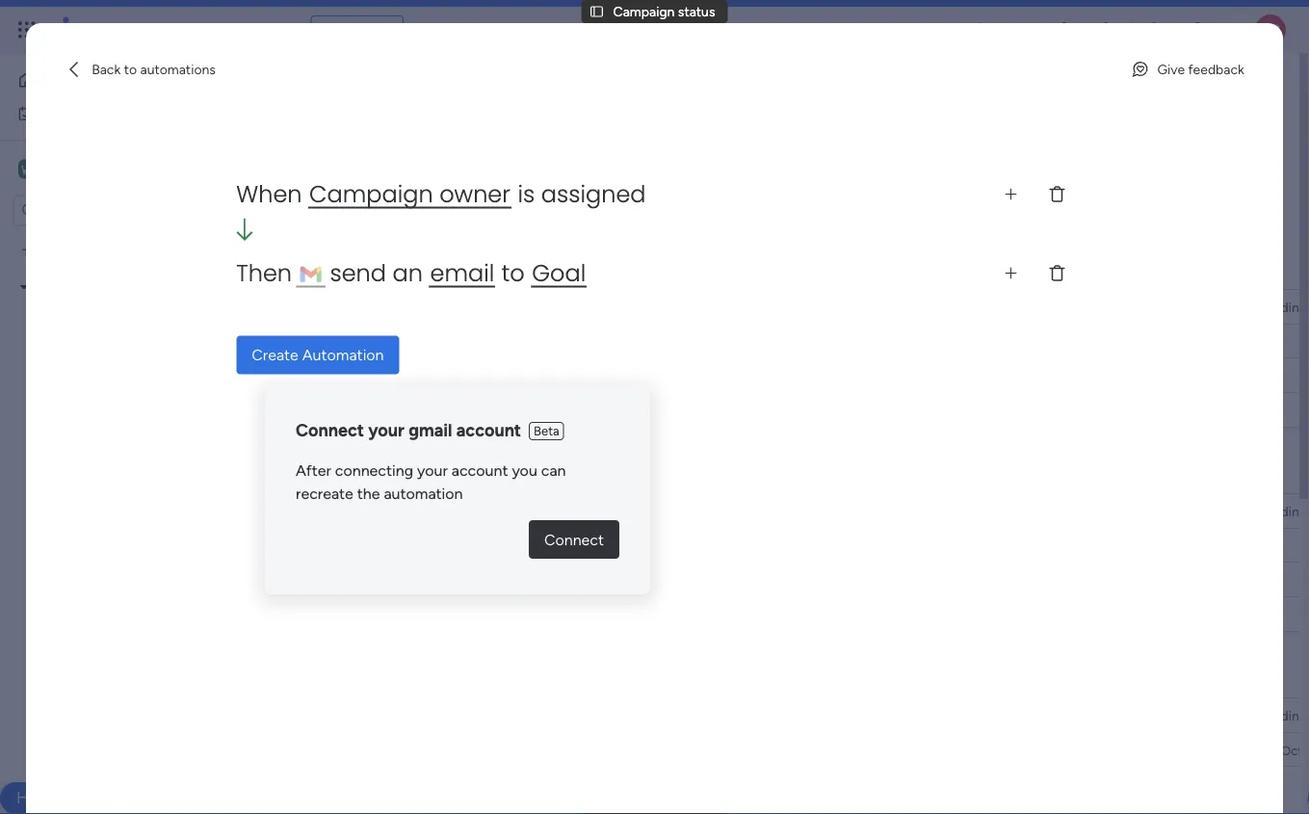Task type: describe. For each thing, give the bounding box(es) containing it.
help button
[[0, 783, 67, 814]]

account for gmail
[[457, 420, 522, 440]]

back
[[92, 61, 121, 77]]

see plans button
[[311, 15, 404, 44]]

filter button
[[590, 189, 681, 220]]

when campaign owner is assigned
[[236, 178, 646, 210]]

2
[[1306, 743, 1310, 758]]

inbox image
[[1014, 20, 1033, 40]]

person button
[[500, 189, 584, 220]]

campaign ideas and requests
[[66, 345, 244, 361]]

few
[[332, 257, 366, 282]]

select product image
[[17, 20, 37, 40]]

:)
[[793, 257, 806, 282]]

most
[[599, 257, 644, 282]]

management
[[194, 19, 299, 40]]

beta
[[534, 424, 560, 439]]

sending  for 2nd "sending" field from the bottom of the page
[[1258, 503, 1310, 519]]

of
[[649, 257, 666, 282]]

automation
[[302, 346, 384, 364]]

new item
[[300, 196, 359, 213]]

give
[[1158, 61, 1185, 77]]

Upcoming campaigns field
[[327, 462, 534, 487]]

feedback
[[1189, 61, 1245, 77]]

3 sending from the top
[[1258, 707, 1308, 724]]

campaign owner
[[603, 503, 706, 519]]

automation
[[384, 484, 463, 503]]

see plans
[[337, 22, 395, 38]]

template
[[707, 257, 788, 282]]

can
[[541, 461, 566, 479]]

sam green image
[[1256, 14, 1287, 45]]

workspace image
[[21, 159, 35, 180]]

connect button
[[529, 520, 620, 559]]

see
[[337, 22, 360, 38]]

1 vertical spatial item
[[442, 503, 469, 519]]

you for account
[[512, 461, 538, 479]]

assigned
[[541, 178, 646, 210]]

there!
[[381, 333, 417, 350]]

help
[[16, 788, 51, 808]]

to inside button
[[124, 61, 137, 77]]

connect for connect your gmail account
[[296, 420, 364, 440]]

learn
[[516, 333, 546, 350]]

to right here
[[500, 333, 513, 350]]

this
[[670, 257, 702, 282]]

hi
[[364, 333, 378, 350]]

create
[[252, 346, 299, 364]]

automations
[[140, 61, 216, 77]]

send an email to goal
[[324, 257, 586, 289]]

is
[[518, 178, 535, 210]]

new item button
[[292, 189, 367, 220]]

and
[[166, 345, 189, 361]]

home button
[[12, 65, 207, 95]]

1 sending field from the top
[[1253, 296, 1310, 318]]

create automation button
[[236, 336, 400, 374]]

filter
[[620, 196, 651, 213]]

item inside button
[[331, 196, 359, 213]]

oct 2
[[1282, 743, 1310, 758]]

Search field
[[432, 191, 490, 218]]

person
[[531, 196, 572, 213]]

status
[[678, 3, 716, 20]]

2 sending from the top
[[1258, 503, 1308, 519]]

upcoming
[[332, 462, 423, 486]]

create automation
[[252, 346, 384, 364]]

monday
[[86, 19, 152, 40]]

the inside after connecting your account you can recreate the automation
[[357, 484, 380, 503]]

after connecting your account you can recreate the automation
[[296, 461, 566, 503]]

1 sending from the top
[[1258, 299, 1308, 315]]

here
[[470, 333, 497, 350]]

how
[[549, 333, 575, 350]]

requests
[[192, 345, 244, 361]]

campaign ideas and requests list box
[[0, 234, 246, 629]]

apps image
[[1099, 20, 1118, 40]]

after
[[296, 461, 331, 479]]



Task type: vqa. For each thing, say whether or not it's contained in the screenshot.
connect in the button
yes



Task type: locate. For each thing, give the bounding box(es) containing it.
account for your
[[452, 461, 508, 479]]

campaign for campaign owner
[[603, 503, 665, 519]]

notifications image
[[971, 20, 991, 40]]

your
[[368, 420, 405, 440], [417, 461, 448, 479]]

your up connecting in the left of the page
[[368, 420, 405, 440]]

campaign status
[[614, 3, 716, 20]]

upcoming campaigns
[[332, 462, 529, 486]]

to
[[124, 61, 137, 77], [502, 257, 525, 289], [407, 257, 425, 282], [500, 333, 513, 350], [578, 333, 591, 350]]

0 vertical spatial account
[[457, 420, 522, 440]]

0 vertical spatial you
[[473, 257, 506, 282]]

1 vertical spatial connect
[[544, 531, 604, 549]]

email
[[430, 257, 495, 289]]

help
[[430, 257, 468, 282]]

invite members image
[[1056, 20, 1076, 40]]

2 sending  from the top
[[1258, 503, 1310, 519]]

account up automation
[[452, 461, 508, 479]]

connect for connect
[[544, 531, 604, 549]]

big left arrow image
[[236, 218, 253, 241]]

connect inside button
[[544, 531, 604, 549]]

give feedback button
[[1123, 54, 1253, 85]]

2 vertical spatial sending 
[[1258, 707, 1310, 724]]

to right back
[[124, 61, 137, 77]]

you
[[473, 257, 506, 282], [512, 461, 538, 479]]

1 vertical spatial the
[[357, 484, 380, 503]]

3 sending  from the top
[[1258, 707, 1310, 724]]

my work image
[[17, 105, 35, 122]]

item down campaigns
[[442, 503, 469, 519]]

0 vertical spatial sending 
[[1258, 299, 1310, 315]]

v2 search image
[[418, 193, 432, 215]]

account
[[457, 420, 522, 440], [452, 461, 508, 479]]

make
[[510, 257, 561, 282]]

sending
[[1258, 299, 1308, 315], [1258, 503, 1308, 519], [1258, 707, 1308, 724]]

Few tips to help you make the most of this template :) field
[[327, 257, 810, 282]]

campaign
[[614, 3, 675, 20], [309, 178, 433, 210], [66, 345, 128, 361], [603, 503, 665, 519]]

campaign inside list box
[[66, 345, 128, 361]]

sending 
[[1258, 299, 1310, 315], [1258, 503, 1310, 519], [1258, 707, 1310, 724]]

campaign for campaign ideas and requests
[[66, 345, 128, 361]]

the inside few tips to help you make the most of this template :) field
[[565, 257, 594, 282]]

0 vertical spatial the
[[565, 257, 594, 282]]

0 horizontal spatial your
[[368, 420, 405, 440]]

help image
[[1188, 20, 1208, 40]]

1 vertical spatial your
[[417, 461, 448, 479]]

2 sending field from the top
[[1253, 501, 1310, 522]]

item
[[331, 196, 359, 213], [442, 503, 469, 519]]

0 horizontal spatial you
[[473, 257, 506, 282]]

oct
[[1282, 743, 1303, 758]]

0 vertical spatial sending
[[1258, 299, 1308, 315]]

0 horizontal spatial connect
[[296, 420, 364, 440]]

then
[[236, 257, 298, 289]]

recreate
[[296, 484, 354, 503]]

1 vertical spatial sending field
[[1253, 501, 1310, 522]]

home
[[44, 72, 81, 88]]

1 vertical spatial sending
[[1258, 503, 1308, 519]]

1 sending  from the top
[[1258, 299, 1310, 315]]

search everything image
[[1146, 20, 1165, 40]]

3 sending field from the top
[[1253, 705, 1310, 726]]

ideas
[[131, 345, 163, 361]]

campaign inside field
[[603, 503, 665, 519]]

when
[[236, 178, 302, 210]]

owner inside the campaign owner field
[[668, 503, 706, 519]]

0 vertical spatial your
[[368, 420, 405, 440]]

1 horizontal spatial you
[[512, 461, 538, 479]]

plans
[[363, 22, 395, 38]]

hi there! 👋  click here to learn how to start ➡️
[[364, 333, 639, 350]]

➡️
[[625, 333, 639, 350]]

campaign for campaign status
[[614, 3, 675, 20]]

the left most
[[565, 257, 594, 282]]

connect your gmail account
[[296, 420, 522, 440]]

your inside after connecting your account you can recreate the automation
[[417, 461, 448, 479]]

sending  for third "sending" field from the top
[[1258, 707, 1310, 724]]

to inside field
[[407, 257, 425, 282]]

1 horizontal spatial your
[[417, 461, 448, 479]]

1 horizontal spatial the
[[565, 257, 594, 282]]

2 vertical spatial sending
[[1258, 707, 1308, 724]]

back to automations button
[[57, 54, 223, 85]]

to right how
[[578, 333, 591, 350]]

1 vertical spatial you
[[512, 461, 538, 479]]

0 vertical spatial connect
[[296, 420, 364, 440]]

to left goal
[[502, 257, 525, 289]]

click
[[437, 333, 467, 350]]

Sending field
[[1253, 296, 1310, 318], [1253, 501, 1310, 522], [1253, 705, 1310, 726]]

the
[[565, 257, 594, 282], [357, 484, 380, 503]]

2 vertical spatial sending field
[[1253, 705, 1310, 726]]

option
[[0, 237, 246, 241]]

tips
[[370, 257, 403, 282]]

0 horizontal spatial the
[[357, 484, 380, 503]]

goal
[[532, 257, 586, 289]]

caret down image
[[20, 280, 28, 294]]

you inside field
[[473, 257, 506, 282]]

account up campaigns
[[457, 420, 522, 440]]

1 horizontal spatial connect
[[544, 531, 604, 549]]

connect
[[296, 420, 364, 440], [544, 531, 604, 549]]

workspace image
[[18, 159, 38, 180]]

0 vertical spatial owner
[[440, 178, 511, 210]]

sending  for first "sending" field
[[1258, 299, 1310, 315]]

you for help
[[473, 257, 506, 282]]

monday work management
[[86, 19, 299, 40]]

1 vertical spatial account
[[452, 461, 508, 479]]

connect up 'after'
[[296, 420, 364, 440]]

1 vertical spatial sending 
[[1258, 503, 1310, 519]]

connecting
[[335, 461, 414, 479]]

back to automations
[[92, 61, 216, 77]]

you right help
[[473, 257, 506, 282]]

give feedback
[[1158, 61, 1245, 77]]

angle down image
[[376, 197, 385, 212]]

item right new
[[331, 196, 359, 213]]

0 horizontal spatial owner
[[440, 178, 511, 210]]

work
[[156, 19, 190, 40]]

the down connecting in the left of the page
[[357, 484, 380, 503]]

1 horizontal spatial owner
[[668, 503, 706, 519]]

send
[[330, 257, 386, 289]]

connect down can
[[544, 531, 604, 549]]

👋
[[420, 333, 434, 350]]

an
[[393, 257, 423, 289]]

start
[[594, 333, 622, 350]]

few tips to help you make the most of this template :)
[[332, 257, 806, 282]]

campaigns
[[428, 462, 529, 486]]

owner
[[440, 178, 511, 210], [668, 503, 706, 519]]

you inside after connecting your account you can recreate the automation
[[512, 461, 538, 479]]

new
[[300, 196, 328, 213]]

1 vertical spatial owner
[[668, 503, 706, 519]]

1 horizontal spatial item
[[442, 503, 469, 519]]

Campaign owner field
[[598, 501, 710, 522]]

0 horizontal spatial item
[[331, 196, 359, 213]]

give feedback link
[[1123, 54, 1253, 85]]

to right tips on the top
[[407, 257, 425, 282]]

account inside after connecting your account you can recreate the automation
[[452, 461, 508, 479]]

0 vertical spatial item
[[331, 196, 359, 213]]

0 vertical spatial sending field
[[1253, 296, 1310, 318]]

your up automation
[[417, 461, 448, 479]]

gmail
[[409, 420, 452, 440]]

you left can
[[512, 461, 538, 479]]



